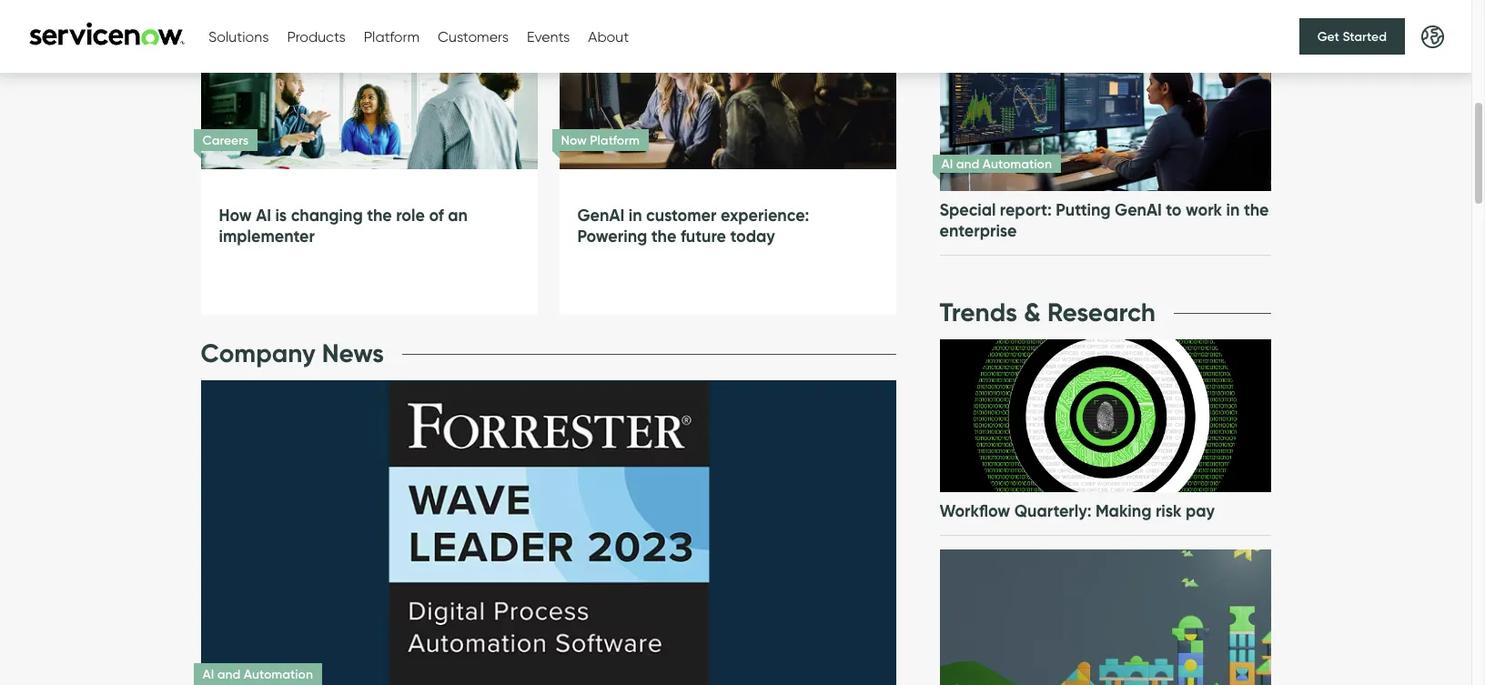 Task type: describe. For each thing, give the bounding box(es) containing it.
special report: putting genai to work in the enterprise
[[940, 200, 1269, 241]]

making
[[1096, 500, 1152, 521]]

genai inside 'special report: putting genai to work in the enterprise'
[[1115, 200, 1162, 221]]

powering
[[578, 226, 648, 247]]

platform button
[[364, 28, 420, 45]]

experience:
[[721, 205, 810, 226]]

putting
[[1056, 200, 1111, 221]]

to
[[1166, 200, 1182, 221]]

about button
[[588, 28, 629, 45]]

special
[[940, 200, 996, 221]]

research
[[1048, 297, 1156, 329]]

workflow quarterly: making risk pay
[[940, 500, 1215, 521]]

customer
[[646, 205, 717, 226]]

customers button
[[438, 28, 509, 45]]

future
[[681, 226, 726, 247]]

role
[[396, 205, 425, 226]]

implementer
[[219, 226, 315, 247]]

workflow quarterly: making risk pay image
[[937, 327, 1275, 504]]

and for put genai to work: 2 workers looking at graphs and data on 2 computer monitors image
[[957, 156, 980, 172]]

today
[[731, 226, 775, 247]]

ai for forrester wave leader 2023: digital process automation software image
[[203, 666, 214, 682]]

started
[[1343, 28, 1387, 45]]

trends & research
[[940, 297, 1156, 329]]

in inside genai in customer experience: powering the future today
[[629, 205, 642, 226]]

genai inside genai in customer experience: powering the future today
[[578, 205, 625, 226]]

the inside genai in customer experience: powering the future today
[[652, 226, 677, 247]]

trends
[[940, 297, 1018, 329]]

put genai to work: 2 workers looking at graphs and data on 2 computer monitors image
[[937, 20, 1275, 210]]

genai in customer experience: three workers smiling at a computer monitor image
[[551, 0, 905, 187]]

careers
[[203, 132, 249, 149]]

an
[[448, 205, 468, 226]]

how
[[219, 205, 252, 226]]

get started link
[[1300, 18, 1406, 55]]

the inside the how ai is changing the role of an implementer
[[367, 205, 392, 226]]

workflow
[[940, 500, 1011, 521]]

put ai to work image
[[937, 531, 1275, 685]]

company
[[201, 338, 316, 370]]



Task type: vqa. For each thing, say whether or not it's contained in the screenshot.
of
yes



Task type: locate. For each thing, give the bounding box(es) containing it.
and
[[957, 156, 980, 172], [217, 666, 241, 682]]

events button
[[527, 28, 570, 45]]

the
[[1244, 200, 1269, 221], [367, 205, 392, 226], [652, 226, 677, 247]]

0 vertical spatial platform
[[364, 28, 420, 45]]

solutions
[[208, 28, 269, 45]]

in right work
[[1227, 200, 1240, 221]]

company news
[[201, 338, 384, 370]]

1 horizontal spatial ai and automation
[[942, 156, 1052, 172]]

quarterly:
[[1015, 500, 1092, 521]]

1 horizontal spatial and
[[957, 156, 980, 172]]

1 vertical spatial ai
[[256, 205, 271, 226]]

0 horizontal spatial platform
[[364, 28, 420, 45]]

1 horizontal spatial ai
[[256, 205, 271, 226]]

forrester wave leader 2023: digital process automation software image
[[201, 346, 896, 685]]

ai
[[942, 156, 953, 172], [256, 205, 271, 226], [203, 666, 214, 682]]

is
[[275, 205, 287, 226]]

0 horizontal spatial genai
[[578, 205, 625, 226]]

1 horizontal spatial platform
[[590, 132, 640, 149]]

1 vertical spatial platform
[[590, 132, 640, 149]]

0 horizontal spatial automation
[[244, 666, 313, 682]]

0 horizontal spatial and
[[217, 666, 241, 682]]

solutions button
[[208, 28, 269, 45]]

1 vertical spatial ai and automation
[[203, 666, 313, 682]]

automation for put genai to work: 2 workers looking at graphs and data on 2 computer monitors image
[[983, 156, 1052, 172]]

&
[[1024, 297, 1041, 329]]

1 horizontal spatial genai
[[1115, 200, 1162, 221]]

now platform
[[561, 132, 640, 149]]

now
[[561, 132, 587, 149]]

0 vertical spatial automation
[[983, 156, 1052, 172]]

2 vertical spatial ai
[[203, 666, 214, 682]]

the left role
[[367, 205, 392, 226]]

changing
[[291, 205, 363, 226]]

0 horizontal spatial ai
[[203, 666, 214, 682]]

1 vertical spatial automation
[[244, 666, 313, 682]]

automation for forrester wave leader 2023: digital process automation software image
[[244, 666, 313, 682]]

1 horizontal spatial automation
[[983, 156, 1052, 172]]

ai and automation for forrester wave leader 2023: digital process automation software image
[[203, 666, 313, 682]]

0 horizontal spatial in
[[629, 205, 642, 226]]

genai left to
[[1115, 200, 1162, 221]]

products button
[[287, 28, 346, 45]]

genai down now platform
[[578, 205, 625, 226]]

ai inside the how ai is changing the role of an implementer
[[256, 205, 271, 226]]

the left future
[[652, 226, 677, 247]]

get started
[[1318, 28, 1387, 45]]

genai in customer experience: powering the future today
[[578, 205, 810, 247]]

customers
[[438, 28, 509, 45]]

platform right products dropdown button
[[364, 28, 420, 45]]

the inside 'special report: putting genai to work in the enterprise'
[[1244, 200, 1269, 221]]

events
[[527, 28, 570, 45]]

in left customer
[[629, 205, 642, 226]]

products
[[287, 28, 346, 45]]

get
[[1318, 28, 1340, 45]]

about
[[588, 28, 629, 45]]

work
[[1186, 200, 1223, 221]]

1 horizontal spatial the
[[652, 226, 677, 247]]

ai and automation
[[942, 156, 1052, 172], [203, 666, 313, 682]]

genai
[[1115, 200, 1162, 221], [578, 205, 625, 226]]

the right work
[[1244, 200, 1269, 221]]

ai for put genai to work: 2 workers looking at graphs and data on 2 computer monitors image
[[942, 156, 953, 172]]

2 horizontal spatial the
[[1244, 200, 1269, 221]]

report:
[[1000, 200, 1052, 221]]

risk
[[1156, 500, 1182, 521]]

news
[[322, 338, 384, 370]]

automation
[[983, 156, 1052, 172], [244, 666, 313, 682]]

how ai is changing the role of an implementer
[[219, 205, 468, 247]]

implementer teammates in a business meeting image
[[192, 0, 546, 187]]

enterprise
[[940, 221, 1017, 241]]

and for forrester wave leader 2023: digital process automation software image
[[217, 666, 241, 682]]

in
[[1227, 200, 1240, 221], [629, 205, 642, 226]]

0 vertical spatial ai
[[942, 156, 953, 172]]

of
[[429, 205, 444, 226]]

0 vertical spatial ai and automation
[[942, 156, 1052, 172]]

0 vertical spatial and
[[957, 156, 980, 172]]

platform
[[364, 28, 420, 45], [590, 132, 640, 149]]

pay
[[1186, 500, 1215, 521]]

platform right "now"
[[590, 132, 640, 149]]

1 horizontal spatial in
[[1227, 200, 1240, 221]]

2 horizontal spatial ai
[[942, 156, 953, 172]]

1 vertical spatial and
[[217, 666, 241, 682]]

in inside 'special report: putting genai to work in the enterprise'
[[1227, 200, 1240, 221]]

0 horizontal spatial the
[[367, 205, 392, 226]]

0 horizontal spatial ai and automation
[[203, 666, 313, 682]]

ai and automation for put genai to work: 2 workers looking at graphs and data on 2 computer monitors image
[[942, 156, 1052, 172]]



